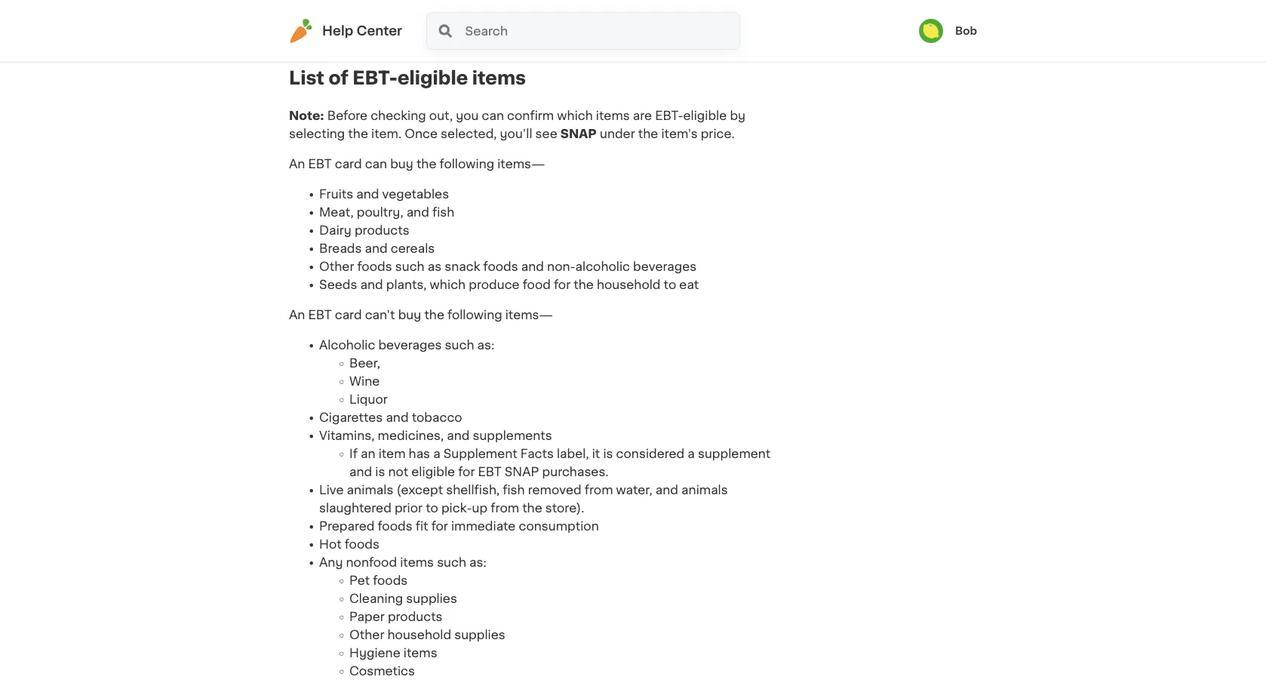 Task type: vqa. For each thing, say whether or not it's contained in the screenshot.
Other
yes



Task type: locate. For each thing, give the bounding box(es) containing it.
1 horizontal spatial fish
[[503, 484, 525, 496]]

0 vertical spatial card
[[335, 158, 362, 170]]

fish left removed
[[503, 484, 525, 496]]

to inside the alcoholic beverages such as: beer, wine liquor cigarettes and tobacco vitamins, medicines, and supplements if an item has a supplement facts label, it is considered a supplement and is not eligible for ebt snap purchases. live animals (except shellfish, fish removed from water, and animals slaughtered prior to pick-up from the store). prepared foods fit for immediate consumption hot foods any nonfood items such as: pet foods cleaning supplies paper products other household supplies hygiene items cosmetics
[[426, 502, 439, 515]]

slaughtered
[[319, 502, 392, 515]]

beverages down the an ebt card can't buy the following items—
[[379, 339, 442, 351]]

dairy
[[319, 225, 352, 237]]

1 horizontal spatial ebt-
[[655, 110, 684, 122]]

items down "click the green check mark square next to snap eligible . click apply ."
[[472, 69, 526, 87]]

0 horizontal spatial can
[[365, 158, 387, 170]]

2 vertical spatial ebt
[[478, 466, 502, 478]]

1 vertical spatial .
[[390, 34, 393, 47]]

such
[[395, 261, 425, 273], [445, 339, 475, 351], [437, 557, 467, 569]]

is
[[604, 448, 613, 460], [375, 466, 385, 478]]

2 card from the top
[[335, 309, 362, 321]]

an for an ebt card can't buy the following items—
[[289, 309, 305, 321]]

2 horizontal spatial for
[[554, 279, 571, 291]]

buy right can't at top left
[[398, 309, 422, 321]]

pick-
[[442, 502, 472, 515]]

0 horizontal spatial fish
[[433, 206, 455, 219]]

0 vertical spatial is
[[604, 448, 613, 460]]

0 horizontal spatial to
[[426, 502, 439, 515]]

1 a from the left
[[433, 448, 441, 460]]

items— down you'll
[[498, 158, 545, 170]]

0 vertical spatial supplies
[[406, 593, 457, 605]]

if
[[350, 448, 358, 460]]

ebt down seeds
[[308, 309, 332, 321]]

facts
[[521, 448, 554, 460]]

1 vertical spatial beverages
[[379, 339, 442, 351]]

0 vertical spatial from
[[585, 484, 613, 496]]

ebt inside the alcoholic beverages such as: beer, wine liquor cigarettes and tobacco vitamins, medicines, and supplements if an item has a supplement facts label, it is considered a supplement and is not eligible for ebt snap purchases. live animals (except shellfish, fish removed from water, and animals slaughtered prior to pick-up from the store). prepared foods fit for immediate consumption hot foods any nonfood items such as: pet foods cleaning supplies paper products other household supplies hygiene items cosmetics
[[478, 466, 502, 478]]

items—
[[498, 158, 545, 170], [506, 309, 553, 321]]

0 vertical spatial such
[[395, 261, 425, 273]]

1 vertical spatial click
[[319, 34, 349, 47]]

1 vertical spatial products
[[388, 611, 443, 623]]

an for an ebt card can buy the following items—
[[289, 158, 305, 170]]

see
[[536, 128, 558, 140]]

1 an from the top
[[289, 158, 305, 170]]

the down removed
[[523, 502, 543, 515]]

from
[[585, 484, 613, 496], [491, 502, 519, 515]]

from down purchases.
[[585, 484, 613, 496]]

2 vertical spatial snap
[[505, 466, 539, 478]]

0 horizontal spatial beverages
[[379, 339, 442, 351]]

ebt down selecting
[[308, 158, 332, 170]]

.
[[663, 16, 666, 28], [390, 34, 393, 47]]

animals down supplement
[[682, 484, 728, 496]]

an ebt card can't buy the following items—
[[289, 309, 553, 321]]

snap right next
[[577, 16, 613, 28]]

0 vertical spatial click
[[319, 16, 349, 28]]

snap inside "click the green check mark square next to snap eligible . click apply ."
[[577, 16, 613, 28]]

from right up
[[491, 502, 519, 515]]

items
[[472, 69, 526, 87], [596, 110, 630, 122], [400, 557, 434, 569], [404, 647, 438, 659]]

following for an ebt card can buy the following items—
[[440, 158, 495, 170]]

1 horizontal spatial is
[[604, 448, 613, 460]]

items— for an ebt card can't buy the following items—
[[506, 309, 553, 321]]

list
[[289, 69, 325, 87]]

store).
[[546, 502, 585, 515]]

items down fit
[[400, 557, 434, 569]]

ebt- right of
[[353, 69, 398, 87]]

the
[[352, 16, 373, 28], [348, 128, 368, 140], [639, 128, 659, 140], [417, 158, 437, 170], [574, 279, 594, 291], [425, 309, 445, 321], [523, 502, 543, 515]]

alcoholic beverages such as: beer, wine liquor cigarettes and tobacco vitamins, medicines, and supplements if an item has a supplement facts label, it is considered a supplement and is not eligible for ebt snap purchases. live animals (except shellfish, fish removed from water, and animals slaughtered prior to pick-up from the store). prepared foods fit for immediate consumption hot foods any nonfood items such as: pet foods cleaning supplies paper products other household supplies hygiene items cosmetics
[[319, 339, 771, 678]]

help center
[[322, 25, 402, 37]]

for inside fruits and vegetables meat, poultry, and fish dairy products breads and cereals other foods such as snack foods and non-alcoholic beverages seeds and plants, which produce food for the household to eat
[[554, 279, 571, 291]]

items— down food
[[506, 309, 553, 321]]

0 vertical spatial for
[[554, 279, 571, 291]]

an ebt card can buy the following items—
[[289, 158, 545, 170]]

it
[[592, 448, 600, 460]]

1 vertical spatial supplies
[[455, 629, 506, 641]]

are
[[633, 110, 652, 122]]

0 vertical spatial beverages
[[634, 261, 697, 273]]

can down item.
[[365, 158, 387, 170]]

0 vertical spatial buy
[[390, 158, 414, 170]]

1 horizontal spatial which
[[557, 110, 593, 122]]

1 vertical spatial items—
[[506, 309, 553, 321]]

1 horizontal spatial .
[[663, 16, 666, 28]]

card for can
[[335, 158, 362, 170]]

ebt- inside before checking out, you can confirm which items are ebt-eligible by selecting the item. once selected, you'll see
[[655, 110, 684, 122]]

0 vertical spatial to
[[561, 16, 574, 28]]

animals up slaughtered
[[347, 484, 394, 496]]

1 vertical spatial such
[[445, 339, 475, 351]]

1 horizontal spatial household
[[597, 279, 661, 291]]

click
[[319, 16, 349, 28], [319, 34, 349, 47]]

help
[[322, 25, 354, 37]]

snap inside the alcoholic beverages such as: beer, wine liquor cigarettes and tobacco vitamins, medicines, and supplements if an item has a supplement facts label, it is considered a supplement and is not eligible for ebt snap purchases. live animals (except shellfish, fish removed from water, and animals slaughtered prior to pick-up from the store). prepared foods fit for immediate consumption hot foods any nonfood items such as: pet foods cleaning supplies paper products other household supplies hygiene items cosmetics
[[505, 466, 539, 478]]

buy up vegetables
[[390, 158, 414, 170]]

alcoholic
[[576, 261, 630, 273]]

card up fruits
[[335, 158, 362, 170]]

under
[[600, 128, 635, 140]]

other
[[319, 261, 354, 273], [350, 629, 385, 641]]

is left the not
[[375, 466, 385, 478]]

1 vertical spatial ebt
[[308, 309, 332, 321]]

0 horizontal spatial a
[[433, 448, 441, 460]]

1 horizontal spatial a
[[688, 448, 695, 460]]

eligible inside before checking out, you can confirm which items are ebt-eligible by selecting the item. once selected, you'll see
[[684, 110, 727, 122]]

ebt-
[[353, 69, 398, 87], [655, 110, 684, 122]]

1 vertical spatial other
[[350, 629, 385, 641]]

1 vertical spatial can
[[365, 158, 387, 170]]

following down selected,
[[440, 158, 495, 170]]

the down are
[[639, 128, 659, 140]]

1 card from the top
[[335, 158, 362, 170]]

foods
[[357, 261, 392, 273], [484, 261, 518, 273], [378, 521, 413, 533], [345, 539, 380, 551], [373, 575, 408, 587]]

as: down produce
[[478, 339, 495, 351]]

other up seeds
[[319, 261, 354, 273]]

0 vertical spatial household
[[597, 279, 661, 291]]

fit
[[416, 521, 429, 533]]

1 horizontal spatial can
[[482, 110, 504, 122]]

items— for an ebt card can buy the following items—
[[498, 158, 545, 170]]

bob link
[[919, 19, 978, 43]]

which down as
[[430, 279, 466, 291]]

0 vertical spatial an
[[289, 158, 305, 170]]

for right fit
[[432, 521, 448, 533]]

products inside the alcoholic beverages such as: beer, wine liquor cigarettes and tobacco vitamins, medicines, and supplements if an item has a supplement facts label, it is considered a supplement and is not eligible for ebt snap purchases. live animals (except shellfish, fish removed from water, and animals slaughtered prior to pick-up from the store). prepared foods fit for immediate consumption hot foods any nonfood items such as: pet foods cleaning supplies paper products other household supplies hygiene items cosmetics
[[388, 611, 443, 623]]

1 vertical spatial household
[[388, 629, 452, 641]]

0 vertical spatial ebt-
[[353, 69, 398, 87]]

0 horizontal spatial animals
[[347, 484, 394, 496]]

is right it at left
[[604, 448, 613, 460]]

which up see
[[557, 110, 593, 122]]

beverages inside the alcoholic beverages such as: beer, wine liquor cigarettes and tobacco vitamins, medicines, and supplements if an item has a supplement facts label, it is considered a supplement and is not eligible for ebt snap purchases. live animals (except shellfish, fish removed from water, and animals slaughtered prior to pick-up from the store). prepared foods fit for immediate consumption hot foods any nonfood items such as: pet foods cleaning supplies paper products other household supplies hygiene items cosmetics
[[379, 339, 442, 351]]

to inside fruits and vegetables meat, poultry, and fish dairy products breads and cereals other foods such as snack foods and non-alcoholic beverages seeds and plants, which produce food for the household to eat
[[664, 279, 677, 291]]

2 horizontal spatial to
[[664, 279, 677, 291]]

following down produce
[[448, 309, 503, 321]]

beverages up eat
[[634, 261, 697, 273]]

a
[[433, 448, 441, 460], [688, 448, 695, 460]]

household
[[597, 279, 661, 291], [388, 629, 452, 641]]

1 horizontal spatial beverages
[[634, 261, 697, 273]]

0 vertical spatial fish
[[433, 206, 455, 219]]

items inside before checking out, you can confirm which items are ebt-eligible by selecting the item. once selected, you'll see
[[596, 110, 630, 122]]

2 a from the left
[[688, 448, 695, 460]]

other down paper at the bottom of the page
[[350, 629, 385, 641]]

0 vertical spatial other
[[319, 261, 354, 273]]

following
[[440, 158, 495, 170], [448, 309, 503, 321]]

snap
[[577, 16, 613, 28], [561, 128, 597, 140], [505, 466, 539, 478]]

medicines,
[[378, 430, 444, 442]]

1 vertical spatial which
[[430, 279, 466, 291]]

foods down prior
[[378, 521, 413, 533]]

non-
[[547, 261, 576, 273]]

before checking out, you can confirm which items are ebt-eligible by selecting the item. once selected, you'll see
[[289, 110, 746, 140]]

instacart image
[[289, 19, 313, 43]]

for up shellfish,
[[458, 466, 475, 478]]

to right next
[[561, 16, 574, 28]]

household inside the alcoholic beverages such as: beer, wine liquor cigarettes and tobacco vitamins, medicines, and supplements if an item has a supplement facts label, it is considered a supplement and is not eligible for ebt snap purchases. live animals (except shellfish, fish removed from water, and animals slaughtered prior to pick-up from the store). prepared foods fit for immediate consumption hot foods any nonfood items such as: pet foods cleaning supplies paper products other household supplies hygiene items cosmetics
[[388, 629, 452, 641]]

1 vertical spatial for
[[458, 466, 475, 478]]

0 horizontal spatial which
[[430, 279, 466, 291]]

0 vertical spatial ebt
[[308, 158, 332, 170]]

supplement
[[698, 448, 771, 460]]

such down immediate
[[437, 557, 467, 569]]

for
[[554, 279, 571, 291], [458, 466, 475, 478], [432, 521, 448, 533]]

0 horizontal spatial for
[[432, 521, 448, 533]]

ebt for an ebt card can't buy the following items—
[[308, 309, 332, 321]]

1 horizontal spatial to
[[561, 16, 574, 28]]

1 vertical spatial card
[[335, 309, 362, 321]]

the down the alcoholic at the top
[[574, 279, 594, 291]]

0 vertical spatial products
[[355, 225, 410, 237]]

the inside "click the green check mark square next to snap eligible . click apply ."
[[352, 16, 373, 28]]

household down the alcoholic at the top
[[597, 279, 661, 291]]

the down plants,
[[425, 309, 445, 321]]

cigarettes
[[319, 412, 383, 424]]

1 horizontal spatial animals
[[682, 484, 728, 496]]

the down "once"
[[417, 158, 437, 170]]

0 vertical spatial items—
[[498, 158, 545, 170]]

a right has
[[433, 448, 441, 460]]

1 vertical spatial as:
[[470, 557, 487, 569]]

food
[[523, 279, 551, 291]]

0 vertical spatial which
[[557, 110, 593, 122]]

following for an ebt card can't buy the following items—
[[448, 309, 503, 321]]

1 vertical spatial from
[[491, 502, 519, 515]]

2 an from the top
[[289, 309, 305, 321]]

can
[[482, 110, 504, 122], [365, 158, 387, 170]]

2 animals from the left
[[682, 484, 728, 496]]

the inside before checking out, you can confirm which items are ebt-eligible by selecting the item. once selected, you'll see
[[348, 128, 368, 140]]

1 vertical spatial fish
[[503, 484, 525, 496]]

ebt- up the 'item's'
[[655, 110, 684, 122]]

0 horizontal spatial household
[[388, 629, 452, 641]]

to left eat
[[664, 279, 677, 291]]

user avatar image
[[919, 19, 944, 43]]

as:
[[478, 339, 495, 351], [470, 557, 487, 569]]

to
[[561, 16, 574, 28], [664, 279, 677, 291], [426, 502, 439, 515]]

the down before
[[348, 128, 368, 140]]

which inside fruits and vegetables meat, poultry, and fish dairy products breads and cereals other foods such as snack foods and non-alcoholic beverages seeds and plants, which produce food for the household to eat
[[430, 279, 466, 291]]

0 horizontal spatial is
[[375, 466, 385, 478]]

as: down immediate
[[470, 557, 487, 569]]

card up the alcoholic in the left of the page
[[335, 309, 362, 321]]

snap right see
[[561, 128, 597, 140]]

shellfish,
[[446, 484, 500, 496]]

0 vertical spatial snap
[[577, 16, 613, 28]]

products down "poultry," on the left of page
[[355, 225, 410, 237]]

1 vertical spatial an
[[289, 309, 305, 321]]

can right you
[[482, 110, 504, 122]]

eligible
[[616, 16, 663, 28], [398, 69, 468, 87], [684, 110, 727, 122], [412, 466, 455, 478]]

household up hygiene
[[388, 629, 452, 641]]

checking
[[371, 110, 426, 122]]

items up under
[[596, 110, 630, 122]]

liquor
[[350, 394, 388, 406]]

1 vertical spatial to
[[664, 279, 677, 291]]

Search search field
[[464, 13, 740, 49]]

an
[[289, 158, 305, 170], [289, 309, 305, 321]]

card for can't
[[335, 309, 362, 321]]

buy for can
[[390, 158, 414, 170]]

for down non-
[[554, 279, 571, 291]]

1 horizontal spatial for
[[458, 466, 475, 478]]

a right the 'considered'
[[688, 448, 695, 460]]

0 vertical spatial can
[[482, 110, 504, 122]]

and up food
[[522, 261, 544, 273]]

to inside "click the green check mark square next to snap eligible . click apply ."
[[561, 16, 574, 28]]

products down cleaning
[[388, 611, 443, 623]]

such down cereals
[[395, 261, 425, 273]]

1 horizontal spatial from
[[585, 484, 613, 496]]

1 vertical spatial following
[[448, 309, 503, 321]]

fish down vegetables
[[433, 206, 455, 219]]

products
[[355, 225, 410, 237], [388, 611, 443, 623]]

1 vertical spatial buy
[[398, 309, 422, 321]]

0 vertical spatial following
[[440, 158, 495, 170]]

to up fit
[[426, 502, 439, 515]]

has
[[409, 448, 430, 460]]

0 vertical spatial .
[[663, 16, 666, 28]]

and down tobacco
[[447, 430, 470, 442]]

2 vertical spatial to
[[426, 502, 439, 515]]

1 vertical spatial ebt-
[[655, 110, 684, 122]]

and down 'if'
[[350, 466, 372, 478]]

snap down 'facts'
[[505, 466, 539, 478]]

out,
[[429, 110, 453, 122]]

the up apply
[[352, 16, 373, 28]]

such down the an ebt card can't buy the following items—
[[445, 339, 475, 351]]

hot
[[319, 539, 342, 551]]

ebt down supplement
[[478, 466, 502, 478]]

buy
[[390, 158, 414, 170], [398, 309, 422, 321]]

fish
[[433, 206, 455, 219], [503, 484, 525, 496]]

not
[[388, 466, 409, 478]]

ebt
[[308, 158, 332, 170], [308, 309, 332, 321], [478, 466, 502, 478]]

ebt for an ebt card can buy the following items—
[[308, 158, 332, 170]]

green
[[376, 16, 411, 28]]

0 horizontal spatial .
[[390, 34, 393, 47]]

0 horizontal spatial ebt-
[[353, 69, 398, 87]]



Task type: describe. For each thing, give the bounding box(es) containing it.
item
[[379, 448, 406, 460]]

fruits and vegetables meat, poultry, and fish dairy products breads and cereals other foods such as snack foods and non-alcoholic beverages seeds and plants, which produce food for the household to eat
[[319, 188, 699, 291]]

apply
[[352, 34, 390, 47]]

list of ebt-eligible items
[[289, 69, 526, 87]]

the inside fruits and vegetables meat, poultry, and fish dairy products breads and cereals other foods such as snack foods and non-alcoholic beverages seeds and plants, which produce food for the household to eat
[[574, 279, 594, 291]]

cereals
[[391, 243, 435, 255]]

2 click from the top
[[319, 34, 349, 47]]

center
[[357, 25, 402, 37]]

selected,
[[441, 128, 497, 140]]

prepared
[[319, 521, 375, 533]]

alcoholic
[[319, 339, 376, 351]]

vegetables
[[382, 188, 449, 200]]

1 vertical spatial is
[[375, 466, 385, 478]]

considered
[[616, 448, 685, 460]]

any
[[319, 557, 343, 569]]

of
[[329, 69, 349, 87]]

consumption
[[519, 521, 599, 533]]

fish inside the alcoholic beverages such as: beer, wine liquor cigarettes and tobacco vitamins, medicines, and supplements if an item has a supplement facts label, it is considered a supplement and is not eligible for ebt snap purchases. live animals (except shellfish, fish removed from water, and animals slaughtered prior to pick-up from the store). prepared foods fit for immediate consumption hot foods any nonfood items such as: pet foods cleaning supplies paper products other household supplies hygiene items cosmetics
[[503, 484, 525, 496]]

foods up cleaning
[[373, 575, 408, 587]]

price.
[[701, 128, 735, 140]]

you'll
[[500, 128, 533, 140]]

you
[[456, 110, 479, 122]]

other inside fruits and vegetables meat, poultry, and fish dairy products breads and cereals other foods such as snack foods and non-alcoholic beverages seeds and plants, which produce food for the household to eat
[[319, 261, 354, 273]]

an
[[361, 448, 376, 460]]

note:
[[289, 110, 324, 122]]

and up can't at top left
[[360, 279, 383, 291]]

live
[[319, 484, 344, 496]]

products inside fruits and vegetables meat, poultry, and fish dairy products breads and cereals other foods such as snack foods and non-alcoholic beverages seeds and plants, which produce food for the household to eat
[[355, 225, 410, 237]]

0 vertical spatial as:
[[478, 339, 495, 351]]

wine
[[350, 376, 380, 388]]

foods up produce
[[484, 261, 518, 273]]

before
[[327, 110, 368, 122]]

nonfood
[[346, 557, 397, 569]]

household inside fruits and vegetables meat, poultry, and fish dairy products breads and cereals other foods such as snack foods and non-alcoholic beverages seeds and plants, which produce food for the household to eat
[[597, 279, 661, 291]]

by
[[730, 110, 746, 122]]

eligible inside "click the green check mark square next to snap eligible . click apply ."
[[616, 16, 663, 28]]

fish inside fruits and vegetables meat, poultry, and fish dairy products breads and cereals other foods such as snack foods and non-alcoholic beverages seeds and plants, which produce food for the household to eat
[[433, 206, 455, 219]]

poultry,
[[357, 206, 404, 219]]

beverages inside fruits and vegetables meat, poultry, and fish dairy products breads and cereals other foods such as snack foods and non-alcoholic beverages seeds and plants, which produce food for the household to eat
[[634, 261, 697, 273]]

seeds
[[319, 279, 357, 291]]

foods up 'nonfood'
[[345, 539, 380, 551]]

beer,
[[350, 357, 381, 370]]

plants,
[[386, 279, 427, 291]]

supplement
[[444, 448, 518, 460]]

1 vertical spatial snap
[[561, 128, 597, 140]]

label,
[[557, 448, 589, 460]]

fruits
[[319, 188, 353, 200]]

cosmetics
[[350, 665, 415, 678]]

removed
[[528, 484, 582, 496]]

and right breads
[[365, 243, 388, 255]]

item's
[[662, 128, 698, 140]]

and up 'medicines,'
[[386, 412, 409, 424]]

cleaning
[[350, 593, 403, 605]]

meat,
[[319, 206, 354, 219]]

items up cosmetics
[[404, 647, 438, 659]]

can inside before checking out, you can confirm which items are ebt-eligible by selecting the item. once selected, you'll see
[[482, 110, 504, 122]]

as
[[428, 261, 442, 273]]

produce
[[469, 279, 520, 291]]

snack
[[445, 261, 481, 273]]

water,
[[616, 484, 653, 496]]

1 click from the top
[[319, 16, 349, 28]]

eligible inside the alcoholic beverages such as: beer, wine liquor cigarettes and tobacco vitamins, medicines, and supplements if an item has a supplement facts label, it is considered a supplement and is not eligible for ebt snap purchases. live animals (except shellfish, fish removed from water, and animals slaughtered prior to pick-up from the store). prepared foods fit for immediate consumption hot foods any nonfood items such as: pet foods cleaning supplies paper products other household supplies hygiene items cosmetics
[[412, 466, 455, 478]]

check
[[414, 16, 451, 28]]

buy for can't
[[398, 309, 422, 321]]

and down vegetables
[[407, 206, 429, 219]]

and right water,
[[656, 484, 679, 496]]

snap under the item's price.
[[561, 128, 735, 140]]

breads
[[319, 243, 362, 255]]

the inside the alcoholic beverages such as: beer, wine liquor cigarettes and tobacco vitamins, medicines, and supplements if an item has a supplement facts label, it is considered a supplement and is not eligible for ebt snap purchases. live animals (except shellfish, fish removed from water, and animals slaughtered prior to pick-up from the store). prepared foods fit for immediate consumption hot foods any nonfood items such as: pet foods cleaning supplies paper products other household supplies hygiene items cosmetics
[[523, 502, 543, 515]]

prior
[[395, 502, 423, 515]]

eat
[[680, 279, 699, 291]]

selecting
[[289, 128, 345, 140]]

click the green check mark square next to snap eligible . click apply .
[[319, 16, 666, 47]]

2 vertical spatial such
[[437, 557, 467, 569]]

item.
[[371, 128, 402, 140]]

vitamins,
[[319, 430, 375, 442]]

which inside before checking out, you can confirm which items are ebt-eligible by selecting the item. once selected, you'll see
[[557, 110, 593, 122]]

such inside fruits and vegetables meat, poultry, and fish dairy products breads and cereals other foods such as snack foods and non-alcoholic beverages seeds and plants, which produce food for the household to eat
[[395, 261, 425, 273]]

next
[[531, 16, 558, 28]]

square
[[487, 16, 528, 28]]

foods up plants,
[[357, 261, 392, 273]]

once
[[405, 128, 438, 140]]

can't
[[365, 309, 395, 321]]

supplements
[[473, 430, 552, 442]]

tobacco
[[412, 412, 463, 424]]

pet
[[350, 575, 370, 587]]

confirm
[[507, 110, 554, 122]]

mark
[[454, 16, 484, 28]]

2 vertical spatial for
[[432, 521, 448, 533]]

(except
[[397, 484, 443, 496]]

help center link
[[289, 19, 402, 43]]

1 animals from the left
[[347, 484, 394, 496]]

immediate
[[451, 521, 516, 533]]

up
[[472, 502, 488, 515]]

purchases.
[[542, 466, 609, 478]]

and up "poultry," on the left of page
[[357, 188, 379, 200]]

hygiene
[[350, 647, 401, 659]]

0 horizontal spatial from
[[491, 502, 519, 515]]

bob
[[956, 26, 978, 36]]

other inside the alcoholic beverages such as: beer, wine liquor cigarettes and tobacco vitamins, medicines, and supplements if an item has a supplement facts label, it is considered a supplement and is not eligible for ebt snap purchases. live animals (except shellfish, fish removed from water, and animals slaughtered prior to pick-up from the store). prepared foods fit for immediate consumption hot foods any nonfood items such as: pet foods cleaning supplies paper products other household supplies hygiene items cosmetics
[[350, 629, 385, 641]]

paper
[[350, 611, 385, 623]]



